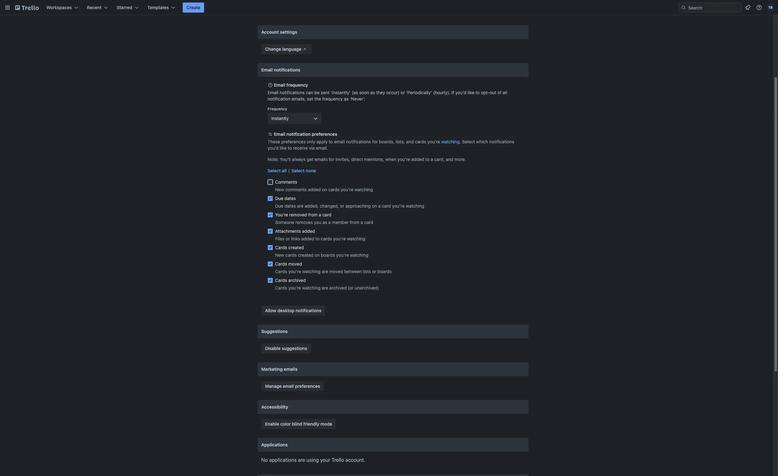 Task type: vqa. For each thing, say whether or not it's contained in the screenshot.
"or" in Email notifications can be sent 'Instantly' (as soon as they occur) or 'Periodically' (hourly). If you'd like to opt-out of all notification emails, set the frequency as 'Never'.
yes



Task type: locate. For each thing, give the bounding box(es) containing it.
as down 'instantly'
[[344, 96, 349, 101]]

like left opt-
[[468, 90, 475, 95]]

0 horizontal spatial as
[[323, 220, 327, 225]]

all
[[503, 90, 507, 95], [282, 168, 287, 173]]

0 vertical spatial you'd
[[456, 90, 467, 95]]

due for due dates are added, changed, or approaching on a card you're watching
[[275, 203, 283, 209]]

email up these
[[274, 131, 285, 137]]

marketing emails
[[261, 366, 298, 372]]

notification up receive
[[287, 131, 311, 137]]

2 new from the top
[[275, 252, 284, 258]]

suggestions
[[282, 346, 307, 351]]

cards
[[415, 139, 426, 144], [328, 187, 340, 192], [321, 236, 332, 241], [286, 252, 297, 258]]

1 horizontal spatial on
[[322, 187, 327, 192]]

no applications are using your trello account.
[[261, 457, 365, 463]]

emails right get at the top left of page
[[315, 157, 328, 162]]

from right member
[[350, 220, 360, 225]]

you'd inside . select which notifications you'd like to receive via email.
[[268, 145, 279, 151]]

1 vertical spatial all
[[282, 168, 287, 173]]

0 horizontal spatial you'd
[[268, 145, 279, 151]]

frequency inside email notifications can be sent 'instantly' (as soon as they occur) or 'periodically' (hourly). if you'd like to opt-out of all notification emails, set the frequency as 'never'.
[[322, 96, 343, 101]]

open information menu image
[[756, 4, 763, 11]]

select down "note:"
[[268, 168, 281, 173]]

all right of
[[503, 90, 507, 95]]

0 horizontal spatial emails
[[284, 366, 298, 372]]

on down files or links added to cards you're watching
[[315, 252, 320, 258]]

marketing
[[261, 366, 283, 372]]

cards down someone removes you as a member from a card
[[321, 236, 332, 241]]

1 due from the top
[[275, 196, 283, 201]]

1 horizontal spatial frequency
[[322, 96, 343, 101]]

a
[[431, 157, 433, 162], [378, 203, 381, 209], [319, 212, 321, 217], [328, 220, 331, 225], [361, 220, 363, 225]]

email right manage
[[283, 384, 294, 389]]

0 horizontal spatial archived
[[288, 278, 306, 283]]

cards for cards you're watching are moved between lists or boards
[[275, 269, 287, 274]]

archived left (or
[[329, 285, 347, 291]]

dates down due dates
[[285, 203, 296, 209]]

0 vertical spatial new
[[275, 187, 284, 192]]

email
[[261, 67, 273, 72], [274, 82, 285, 88], [268, 90, 279, 95], [274, 131, 285, 137]]

0 vertical spatial on
[[322, 187, 327, 192]]

manage
[[265, 384, 282, 389]]

due dates
[[275, 196, 296, 201]]

due
[[275, 196, 283, 201], [275, 203, 283, 209]]

for left boards,
[[372, 139, 378, 144]]

0 vertical spatial email
[[334, 139, 345, 144]]

as right you
[[323, 220, 327, 225]]

or right occur)
[[401, 90, 405, 95]]

select
[[462, 139, 475, 144], [268, 168, 281, 173], [292, 168, 305, 173]]

0 vertical spatial all
[[503, 90, 507, 95]]

like
[[468, 90, 475, 95], [280, 145, 287, 151]]

are up "cards you're watching are archived (or unarchived)"
[[322, 269, 328, 274]]

to left opt-
[[476, 90, 480, 95]]

on right approaching
[[372, 203, 377, 209]]

via
[[309, 145, 315, 151]]

can
[[306, 90, 313, 95]]

'periodically'
[[406, 90, 432, 95]]

2 horizontal spatial select
[[462, 139, 475, 144]]

1 horizontal spatial select
[[292, 168, 305, 173]]

mode
[[321, 421, 332, 427]]

unarchived)
[[355, 285, 379, 291]]

as left they
[[370, 90, 375, 95]]

0 horizontal spatial for
[[329, 157, 335, 162]]

1 vertical spatial from
[[350, 220, 360, 225]]

a down approaching
[[361, 220, 363, 225]]

change
[[265, 46, 281, 52]]

attachments added
[[275, 228, 315, 234]]

watching
[[441, 139, 460, 144], [355, 187, 373, 192], [406, 203, 424, 209], [347, 236, 366, 241], [350, 252, 369, 258], [302, 269, 321, 274], [302, 285, 321, 291]]

1 cards from the top
[[275, 245, 287, 250]]

1 vertical spatial due
[[275, 203, 283, 209]]

email notification preferences
[[274, 131, 337, 137]]

notifications right which
[[489, 139, 514, 144]]

new down cards created
[[275, 252, 284, 258]]

account
[[261, 29, 279, 35]]

1 vertical spatial on
[[372, 203, 377, 209]]

always
[[292, 157, 306, 162]]

created down cards created
[[298, 252, 314, 258]]

and right lists,
[[406, 139, 414, 144]]

1 vertical spatial frequency
[[322, 96, 343, 101]]

0 vertical spatial created
[[288, 245, 304, 250]]

frequency up emails,
[[287, 82, 308, 88]]

0 horizontal spatial from
[[308, 212, 318, 217]]

2 vertical spatial on
[[315, 252, 320, 258]]

0 vertical spatial from
[[308, 212, 318, 217]]

1 horizontal spatial archived
[[329, 285, 347, 291]]

none
[[306, 168, 316, 173]]

removes
[[296, 220, 313, 225]]

cards right lists,
[[415, 139, 426, 144]]

card up someone removes you as a member from a card
[[322, 212, 331, 217]]

search image
[[681, 5, 686, 10]]

apply
[[317, 139, 328, 144]]

like inside . select which notifications you'd like to receive via email.
[[280, 145, 287, 151]]

0 horizontal spatial like
[[280, 145, 287, 151]]

1 vertical spatial you'd
[[268, 145, 279, 151]]

are
[[297, 203, 304, 209], [322, 269, 328, 274], [322, 285, 328, 291], [298, 457, 305, 463]]

0 vertical spatial emails
[[315, 157, 328, 162]]

are left using
[[298, 457, 305, 463]]

1 horizontal spatial like
[[468, 90, 475, 95]]

1 vertical spatial boards
[[378, 269, 392, 274]]

0 vertical spatial preferences
[[312, 131, 337, 137]]

select right .
[[462, 139, 475, 144]]

of
[[498, 90, 502, 95]]

manage email preferences link
[[261, 381, 324, 391]]

1 horizontal spatial from
[[350, 220, 360, 225]]

0 horizontal spatial and
[[406, 139, 414, 144]]

changed,
[[320, 203, 339, 209]]

5 cards from the top
[[275, 285, 287, 291]]

boards up the cards you're watching are moved between lists or boards
[[321, 252, 335, 258]]

select right | on the top left of the page
[[292, 168, 305, 173]]

allow desktop notifications link
[[261, 306, 325, 316]]

desktop
[[278, 308, 295, 313]]

cards
[[275, 245, 287, 250], [275, 261, 287, 267], [275, 269, 287, 274], [275, 278, 287, 283], [275, 285, 287, 291]]

archived down 'cards moved'
[[288, 278, 306, 283]]

email up frequency
[[268, 90, 279, 95]]

1 vertical spatial moved
[[329, 269, 343, 274]]

2 due from the top
[[275, 203, 283, 209]]

boards,
[[379, 139, 395, 144]]

1 vertical spatial preferences
[[281, 139, 306, 144]]

between
[[344, 269, 362, 274]]

. select which notifications you'd like to receive via email.
[[268, 139, 514, 151]]

0 vertical spatial notification
[[268, 96, 290, 101]]

0 vertical spatial boards
[[321, 252, 335, 258]]

1 vertical spatial card
[[322, 212, 331, 217]]

cards for cards archived
[[275, 278, 287, 283]]

email right apply
[[334, 139, 345, 144]]

email.
[[316, 145, 328, 151]]

to left card,
[[426, 157, 430, 162]]

emails
[[315, 157, 328, 162], [284, 366, 298, 372]]

files or links added to cards you're watching
[[275, 236, 366, 241]]

enable
[[265, 421, 279, 427]]

0 vertical spatial frequency
[[287, 82, 308, 88]]

enable color blind friendly mode link
[[261, 419, 336, 429]]

instantly
[[271, 116, 289, 121]]

0 vertical spatial as
[[370, 90, 375, 95]]

a left member
[[328, 220, 331, 225]]

or right changed,
[[340, 203, 344, 209]]

a right approaching
[[378, 203, 381, 209]]

0 vertical spatial dates
[[285, 196, 296, 201]]

card right approaching
[[382, 203, 391, 209]]

1 horizontal spatial you'd
[[456, 90, 467, 95]]

comments
[[286, 187, 307, 192]]

4 cards from the top
[[275, 278, 287, 283]]

1 horizontal spatial card
[[364, 220, 373, 225]]

only
[[307, 139, 315, 144]]

notifications up 'email frequency'
[[274, 67, 300, 72]]

0 notifications image
[[744, 4, 752, 11]]

email inside email notifications can be sent 'instantly' (as soon as they occur) or 'periodically' (hourly). if you'd like to opt-out of all notification emails, set the frequency as 'never'.
[[268, 90, 279, 95]]

allow desktop notifications
[[265, 308, 322, 313]]

0 horizontal spatial card
[[322, 212, 331, 217]]

2 cards from the top
[[275, 261, 287, 267]]

1 horizontal spatial emails
[[315, 157, 328, 162]]

they
[[376, 90, 385, 95]]

emails up manage email preferences
[[284, 366, 298, 372]]

notifications right desktop
[[296, 308, 322, 313]]

dates
[[285, 196, 296, 201], [285, 203, 296, 209]]

note: you'll always get emails for invites, direct mentions, when you're added to a card, and more.
[[268, 157, 466, 162]]

frequency down sent
[[322, 96, 343, 101]]

1 vertical spatial created
[[298, 252, 314, 258]]

notifications inside email notifications can be sent 'instantly' (as soon as they occur) or 'periodically' (hourly). if you'd like to opt-out of all notification emails, set the frequency as 'never'.
[[280, 90, 305, 95]]

as
[[370, 90, 375, 95], [344, 96, 349, 101], [323, 220, 327, 225]]

manage email preferences
[[265, 384, 320, 389]]

new down comments
[[275, 187, 284, 192]]

the
[[315, 96, 321, 101]]

and
[[406, 139, 414, 144], [446, 157, 453, 162]]

1 horizontal spatial boards
[[378, 269, 392, 274]]

sm image
[[302, 46, 308, 52]]

2 dates from the top
[[285, 203, 296, 209]]

created down the links
[[288, 245, 304, 250]]

card
[[382, 203, 391, 209], [322, 212, 331, 217], [364, 220, 373, 225]]

0 vertical spatial due
[[275, 196, 283, 201]]

added up added,
[[308, 187, 321, 192]]

2 horizontal spatial card
[[382, 203, 391, 209]]

1 horizontal spatial and
[[446, 157, 453, 162]]

dates down comments
[[285, 196, 296, 201]]

dates for due dates
[[285, 196, 296, 201]]

2 vertical spatial preferences
[[295, 384, 320, 389]]

for
[[372, 139, 378, 144], [329, 157, 335, 162]]

or
[[401, 90, 405, 95], [340, 203, 344, 209], [286, 236, 290, 241], [372, 269, 376, 274]]

all left | on the top left of the page
[[282, 168, 287, 173]]

back to home image
[[15, 3, 39, 13]]

1 vertical spatial like
[[280, 145, 287, 151]]

boards right lists
[[378, 269, 392, 274]]

1 horizontal spatial all
[[503, 90, 507, 95]]

like inside email notifications can be sent 'instantly' (as soon as they occur) or 'periodically' (hourly). if you'd like to opt-out of all notification emails, set the frequency as 'never'.
[[468, 90, 475, 95]]

you'd down these
[[268, 145, 279, 151]]

select inside . select which notifications you'd like to receive via email.
[[462, 139, 475, 144]]

card down approaching
[[364, 220, 373, 225]]

to left receive
[[288, 145, 292, 151]]

3 cards from the top
[[275, 269, 287, 274]]

1 vertical spatial dates
[[285, 203, 296, 209]]

notifications down 'email frequency'
[[280, 90, 305, 95]]

allow
[[265, 308, 276, 313]]

new for new cards created on boards you're watching
[[275, 252, 284, 258]]

0 vertical spatial moved
[[288, 261, 302, 267]]

moved left between
[[329, 269, 343, 274]]

a up you
[[319, 212, 321, 217]]

on up changed,
[[322, 187, 327, 192]]

1 horizontal spatial as
[[344, 96, 349, 101]]

like down these
[[280, 145, 287, 151]]

added right the links
[[302, 236, 314, 241]]

notification up frequency
[[268, 96, 290, 101]]

cards for cards created
[[275, 245, 287, 250]]

0 vertical spatial and
[[406, 139, 414, 144]]

1 new from the top
[[275, 187, 284, 192]]

boards
[[321, 252, 335, 258], [378, 269, 392, 274]]

0 horizontal spatial moved
[[288, 261, 302, 267]]

if
[[452, 90, 454, 95]]

when
[[386, 157, 396, 162]]

on
[[322, 187, 327, 192], [372, 203, 377, 209], [315, 252, 320, 258]]

from down added,
[[308, 212, 318, 217]]

you'd right if
[[456, 90, 467, 95]]

create button
[[183, 3, 204, 13]]

1 vertical spatial new
[[275, 252, 284, 258]]

disable suggestions link
[[261, 343, 311, 354]]

and right card,
[[446, 157, 453, 162]]

a left card,
[[431, 157, 433, 162]]

email down change
[[261, 67, 273, 72]]

frequency
[[268, 107, 287, 111]]

moved up cards archived
[[288, 261, 302, 267]]

2 vertical spatial card
[[364, 220, 373, 225]]

1 horizontal spatial email
[[334, 139, 345, 144]]

1 dates from the top
[[285, 196, 296, 201]]

email down email notifications
[[274, 82, 285, 88]]

0 horizontal spatial on
[[315, 252, 320, 258]]

be
[[315, 90, 320, 95]]

email for email notifications can be sent 'instantly' (as soon as they occur) or 'periodically' (hourly). if you'd like to opt-out of all notification emails, set the frequency as 'never'.
[[268, 90, 279, 95]]

for left invites,
[[329, 157, 335, 162]]

email for email frequency
[[274, 82, 285, 88]]

cards for cards you're watching are archived (or unarchived)
[[275, 285, 287, 291]]

1 vertical spatial email
[[283, 384, 294, 389]]

0 vertical spatial like
[[468, 90, 475, 95]]

(or
[[348, 285, 354, 291]]

0 vertical spatial for
[[372, 139, 378, 144]]



Task type: describe. For each thing, give the bounding box(es) containing it.
blind
[[292, 421, 302, 427]]

account settings
[[261, 29, 297, 35]]

files
[[275, 236, 285, 241]]

suggestions
[[261, 329, 288, 334]]

accessibility
[[261, 404, 288, 410]]

opt-
[[481, 90, 490, 95]]

starred button
[[113, 3, 142, 13]]

to right apply
[[329, 139, 333, 144]]

change language
[[265, 46, 302, 52]]

cards moved
[[275, 261, 302, 267]]

out
[[490, 90, 496, 95]]

watching link
[[441, 139, 460, 144]]

new for new comments added on cards you're watching
[[275, 187, 284, 192]]

added,
[[305, 203, 319, 209]]

cards created
[[275, 245, 304, 250]]

are down the cards you're watching are moved between lists or boards
[[322, 285, 328, 291]]

links
[[291, 236, 300, 241]]

language
[[282, 46, 302, 52]]

2 horizontal spatial on
[[372, 203, 377, 209]]

settings
[[280, 29, 297, 35]]

2 vertical spatial as
[[323, 220, 327, 225]]

to down you
[[316, 236, 320, 241]]

1 vertical spatial archived
[[329, 285, 347, 291]]

attachments
[[275, 228, 301, 234]]

all inside email notifications can be sent 'instantly' (as soon as they occur) or 'periodically' (hourly). if you'd like to opt-out of all notification emails, set the frequency as 'never'.
[[503, 90, 507, 95]]

(as
[[352, 90, 358, 95]]

email for email notification preferences
[[274, 131, 285, 137]]

or down attachments
[[286, 236, 290, 241]]

soon
[[359, 90, 369, 95]]

on for cards
[[322, 187, 327, 192]]

cards down cards created
[[286, 252, 297, 258]]

email for email notifications
[[261, 67, 273, 72]]

you'd inside email notifications can be sent 'instantly' (as soon as they occur) or 'periodically' (hourly). if you'd like to opt-out of all notification emails, set the frequency as 'never'.
[[456, 90, 467, 95]]

2 horizontal spatial as
[[370, 90, 375, 95]]

cards up changed,
[[328, 187, 340, 192]]

cards you're watching are moved between lists or boards
[[275, 269, 392, 274]]

someone removes you as a member from a card
[[275, 220, 373, 225]]

1 horizontal spatial moved
[[329, 269, 343, 274]]

dates for due dates are added, changed, or approaching on a card you're watching
[[285, 203, 296, 209]]

to inside email notifications can be sent 'instantly' (as soon as they occur) or 'periodically' (hourly). if you'd like to opt-out of all notification emails, set the frequency as 'never'.
[[476, 90, 480, 95]]

change language link
[[261, 44, 312, 54]]

member
[[332, 220, 349, 225]]

preferences for email
[[295, 384, 320, 389]]

these preferences only apply to email notifications for boards, lists, and cards you're watching
[[268, 139, 460, 144]]

tyler black (tylerblack440) image
[[767, 4, 775, 11]]

you're
[[275, 212, 288, 217]]

notifications inside . select which notifications you'd like to receive via email.
[[489, 139, 514, 144]]

trello
[[332, 457, 344, 463]]

occur)
[[386, 90, 400, 95]]

1 vertical spatial notification
[[287, 131, 311, 137]]

0 vertical spatial archived
[[288, 278, 306, 283]]

you
[[314, 220, 321, 225]]

0 horizontal spatial all
[[282, 168, 287, 173]]

(hourly).
[[433, 90, 451, 95]]

lists
[[363, 269, 371, 274]]

card,
[[434, 157, 445, 162]]

create
[[187, 5, 200, 10]]

or right lists
[[372, 269, 376, 274]]

Search field
[[686, 3, 741, 12]]

note:
[[268, 157, 279, 162]]

notifications inside 'allow desktop notifications' link
[[296, 308, 322, 313]]

1 vertical spatial and
[[446, 157, 453, 162]]

applications
[[261, 442, 288, 447]]

due dates are added, changed, or approaching on a card you're watching
[[275, 203, 424, 209]]

or inside email notifications can be sent 'instantly' (as soon as they occur) or 'periodically' (hourly). if you'd like to opt-out of all notification emails, set the frequency as 'never'.
[[401, 90, 405, 95]]

color
[[280, 421, 291, 427]]

cards for cards moved
[[275, 261, 287, 267]]

0 horizontal spatial select
[[268, 168, 281, 173]]

these
[[268, 139, 280, 144]]

primary element
[[0, 0, 778, 15]]

enable color blind friendly mode
[[265, 421, 332, 427]]

workspaces button
[[43, 3, 82, 13]]

notifications up direct
[[346, 139, 371, 144]]

recent
[[87, 5, 102, 10]]

account.
[[345, 457, 365, 463]]

someone
[[275, 220, 294, 225]]

your
[[320, 457, 330, 463]]

1 vertical spatial emails
[[284, 366, 298, 372]]

1 horizontal spatial for
[[372, 139, 378, 144]]

0 horizontal spatial frequency
[[287, 82, 308, 88]]

added down "removes"
[[302, 228, 315, 234]]

1 vertical spatial for
[[329, 157, 335, 162]]

to inside . select which notifications you'd like to receive via email.
[[288, 145, 292, 151]]

0 vertical spatial card
[[382, 203, 391, 209]]

email notifications
[[261, 67, 300, 72]]

using
[[307, 457, 319, 463]]

templates
[[147, 5, 169, 10]]

email notifications can be sent 'instantly' (as soon as they occur) or 'periodically' (hourly). if you'd like to opt-out of all notification emails, set the frequency as 'never'.
[[268, 90, 507, 101]]

notification inside email notifications can be sent 'instantly' (as soon as they occur) or 'periodically' (hourly). if you'd like to opt-out of all notification emails, set the frequency as 'never'.
[[268, 96, 290, 101]]

new cards created on boards you're watching
[[275, 252, 369, 258]]

'never'.
[[350, 96, 365, 101]]

sent
[[321, 90, 330, 95]]

added left card,
[[411, 157, 424, 162]]

you'll
[[280, 157, 291, 162]]

select all | select none
[[268, 168, 316, 173]]

are up removed
[[297, 203, 304, 209]]

you're removed from a card
[[275, 212, 331, 217]]

lists,
[[396, 139, 405, 144]]

set
[[307, 96, 313, 101]]

0 horizontal spatial email
[[283, 384, 294, 389]]

which
[[476, 139, 488, 144]]

due for due dates
[[275, 196, 283, 201]]

workspaces
[[46, 5, 72, 10]]

disable
[[265, 346, 281, 351]]

preferences for notification
[[312, 131, 337, 137]]

select all button
[[268, 168, 287, 174]]

on for boards
[[315, 252, 320, 258]]

direct
[[351, 157, 363, 162]]

email frequency
[[274, 82, 308, 88]]

receive
[[293, 145, 308, 151]]

disable suggestions
[[265, 346, 307, 351]]

comments
[[275, 179, 297, 185]]

new comments added on cards you're watching
[[275, 187, 373, 192]]

0 horizontal spatial boards
[[321, 252, 335, 258]]

1 vertical spatial as
[[344, 96, 349, 101]]

mentions,
[[364, 157, 384, 162]]

|
[[289, 168, 290, 173]]

get
[[307, 157, 314, 162]]



